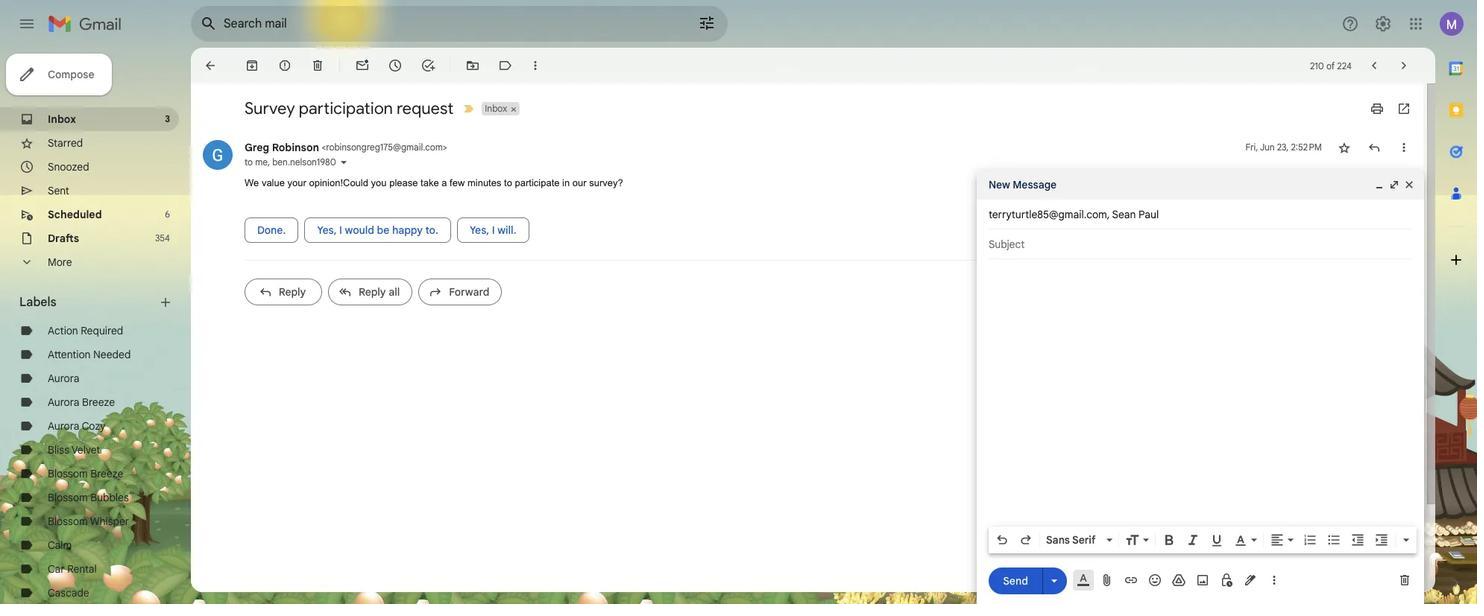 Task type: vqa. For each thing, say whether or not it's contained in the screenshot.
delight rainbow "link" at the bottom of the page
no



Task type: locate. For each thing, give the bounding box(es) containing it.
more button
[[0, 251, 179, 275]]

3
[[165, 113, 170, 125]]

blossom for blossom whisper
[[48, 515, 88, 529]]

blossom down bliss velvet
[[48, 468, 88, 481]]

scheduled
[[48, 208, 102, 222]]

None search field
[[191, 6, 728, 42]]

value
[[262, 178, 285, 189]]

aurora
[[48, 372, 79, 386], [48, 396, 79, 410], [48, 420, 79, 433]]

search mail image
[[195, 10, 222, 37]]

bulleted list ‪(⌘⇧8)‬ image
[[1327, 533, 1342, 548]]

blossom bubbles
[[48, 492, 129, 505]]

1 vertical spatial aurora
[[48, 396, 79, 410]]

224
[[1338, 60, 1352, 71]]

insert signature image
[[1244, 574, 1258, 589]]

aurora down aurora link
[[48, 396, 79, 410]]

blossom for blossom bubbles
[[48, 492, 88, 505]]

undo ‪(⌘z)‬ image
[[995, 533, 1010, 548]]

starred
[[48, 137, 83, 150]]

show details image
[[339, 158, 348, 167]]

1 vertical spatial ,
[[1108, 208, 1110, 222]]

aurora cozy
[[48, 420, 106, 433]]

inbox button
[[482, 102, 509, 116]]

to right minutes
[[504, 178, 512, 189]]

new message dialog
[[977, 170, 1425, 605]]

Not starred checkbox
[[1338, 140, 1352, 155]]

breeze up cozy
[[82, 396, 115, 410]]

redo ‪(⌘y)‬ image
[[1019, 533, 1034, 548]]

snoozed link
[[48, 160, 89, 174]]

aurora down attention
[[48, 372, 79, 386]]

we
[[245, 178, 259, 189]]

inbox right 'important according to google magic.' switch
[[485, 103, 507, 114]]

0 vertical spatial to
[[245, 157, 253, 168]]

Subject field
[[989, 237, 1413, 252]]

action
[[48, 325, 78, 338]]

a
[[442, 178, 447, 189]]

1 horizontal spatial inbox
[[485, 103, 507, 114]]

settings image
[[1375, 15, 1393, 33]]

italic ‪(⌘i)‬ image
[[1186, 533, 1201, 548]]

survey
[[245, 98, 295, 119]]

1 vertical spatial breeze
[[90, 468, 123, 481]]

3 blossom from the top
[[48, 515, 88, 529]]

,
[[268, 157, 270, 168], [1108, 208, 1110, 222]]

0 horizontal spatial ,
[[268, 157, 270, 168]]

bubbles
[[90, 492, 129, 505]]

2 vertical spatial blossom
[[48, 515, 88, 529]]

to
[[245, 157, 253, 168], [504, 178, 512, 189]]

labels
[[19, 295, 56, 310]]

, inside new message dialog
[[1108, 208, 1110, 222]]

rental
[[67, 563, 97, 577]]

aurora up bliss
[[48, 420, 79, 433]]

, down greg
[[268, 157, 270, 168]]

attach files image
[[1100, 574, 1115, 589]]

bold ‪(⌘b)‬ image
[[1162, 533, 1177, 548]]

1 horizontal spatial to
[[504, 178, 512, 189]]

blossom up calm link
[[48, 515, 88, 529]]

cascade link
[[48, 587, 89, 601]]

1 vertical spatial blossom
[[48, 492, 88, 505]]

aurora breeze link
[[48, 396, 115, 410]]

older image
[[1397, 58, 1412, 73]]

aurora cozy link
[[48, 420, 106, 433]]

1 blossom from the top
[[48, 468, 88, 481]]

indent less ‪(⌘[)‬ image
[[1351, 533, 1366, 548]]

2 aurora from the top
[[48, 396, 79, 410]]

<
[[322, 142, 326, 153]]

request
[[397, 98, 454, 119]]

sans serif option
[[1044, 533, 1104, 548]]

inbox
[[485, 103, 507, 114], [48, 113, 76, 126]]

new message
[[989, 178, 1057, 192]]

to left me
[[245, 157, 253, 168]]

, left sean
[[1108, 208, 1110, 222]]

you
[[371, 178, 387, 189]]

fri,
[[1246, 142, 1259, 153]]

breeze for aurora breeze
[[82, 396, 115, 410]]

blossom breeze
[[48, 468, 123, 481]]

breeze up bubbles
[[90, 468, 123, 481]]

minimize image
[[1374, 179, 1386, 191]]

blossom for blossom breeze
[[48, 468, 88, 481]]

aurora breeze
[[48, 396, 115, 410]]

0 vertical spatial breeze
[[82, 396, 115, 410]]

labels heading
[[19, 295, 158, 310]]

more formatting options image
[[1399, 533, 1414, 548]]

support image
[[1342, 15, 1360, 33]]

breeze
[[82, 396, 115, 410], [90, 468, 123, 481]]

terryturtle85@gmail.com
[[989, 208, 1108, 222]]

back to inbox image
[[203, 58, 218, 73]]

me
[[255, 157, 268, 168]]

your
[[288, 178, 306, 189]]

inbox inside the labels navigation
[[48, 113, 76, 126]]

survey participation request
[[245, 98, 454, 119]]

0 horizontal spatial inbox
[[48, 113, 76, 126]]

2 blossom from the top
[[48, 492, 88, 505]]

2 vertical spatial aurora
[[48, 420, 79, 433]]

0 vertical spatial blossom
[[48, 468, 88, 481]]

participation
[[299, 98, 393, 119]]

1 vertical spatial to
[[504, 178, 512, 189]]

reply
[[279, 285, 306, 299]]

tab list
[[1436, 48, 1478, 551]]

sans serif
[[1047, 534, 1096, 548]]

underline ‪(⌘u)‬ image
[[1210, 534, 1225, 549]]

1 horizontal spatial ,
[[1108, 208, 1110, 222]]

0 vertical spatial aurora
[[48, 372, 79, 386]]

needed
[[93, 348, 131, 362]]

3 aurora from the top
[[48, 420, 79, 433]]

jun
[[1260, 142, 1275, 153]]

paul
[[1139, 208, 1159, 222]]

indent more ‪(⌘])‬ image
[[1375, 533, 1390, 548]]

aurora for aurora link
[[48, 372, 79, 386]]

report spam image
[[278, 58, 292, 73]]

more send options image
[[1047, 574, 1062, 589]]

please
[[390, 178, 418, 189]]

pop out image
[[1389, 179, 1401, 191]]

blossom down blossom breeze
[[48, 492, 88, 505]]

insert photo image
[[1196, 574, 1211, 589]]

inbox inside button
[[485, 103, 507, 114]]

survey?
[[590, 178, 623, 189]]

attention needed
[[48, 348, 131, 362]]

add to tasks image
[[421, 58, 436, 73]]

inbox up starred
[[48, 113, 76, 126]]

sean
[[1113, 208, 1137, 222]]

1 aurora from the top
[[48, 372, 79, 386]]

greg robinson cell
[[245, 141, 448, 154]]

210
[[1311, 60, 1325, 71]]



Task type: describe. For each thing, give the bounding box(es) containing it.
blossom breeze link
[[48, 468, 123, 481]]

new
[[989, 178, 1011, 192]]

drafts
[[48, 232, 79, 245]]

snooze image
[[388, 58, 403, 73]]

23,
[[1278, 142, 1289, 153]]

greg robinson < robinsongreg175@gmail.com >
[[245, 141, 448, 154]]

calm
[[48, 539, 72, 553]]

sent link
[[48, 184, 69, 198]]

car rental link
[[48, 563, 97, 577]]

compose
[[48, 68, 94, 81]]

0 horizontal spatial to
[[245, 157, 253, 168]]

toggle confidential mode image
[[1220, 574, 1235, 589]]

we value your opinion!could you please take a few minutes to participate in our survey?
[[245, 178, 623, 189]]

calm link
[[48, 539, 72, 553]]

send
[[1004, 575, 1029, 588]]

0 vertical spatial ,
[[268, 157, 270, 168]]

breeze for blossom breeze
[[90, 468, 123, 481]]

bliss
[[48, 444, 69, 457]]

insert emoji ‪(⌘⇧2)‬ image
[[1148, 574, 1163, 589]]

blossom bubbles link
[[48, 492, 129, 505]]

attention needed link
[[48, 348, 131, 362]]

close image
[[1404, 179, 1416, 191]]

robinsongreg175@gmail.com
[[326, 142, 443, 153]]

more
[[48, 256, 72, 269]]

more options image
[[1270, 574, 1279, 589]]

message
[[1013, 178, 1057, 192]]

sans
[[1047, 534, 1070, 548]]

6
[[165, 209, 170, 220]]

compose button
[[6, 54, 112, 95]]

serif
[[1073, 534, 1096, 548]]

done. button
[[245, 217, 299, 243]]

gmail image
[[48, 9, 129, 39]]

few
[[450, 178, 465, 189]]

newer image
[[1367, 58, 1382, 73]]

send button
[[989, 568, 1043, 595]]

to me , ben.nelson1980
[[245, 157, 336, 168]]

whisper
[[90, 515, 129, 529]]

done. reply
[[257, 223, 306, 299]]

numbered list ‪(⌘⇧7)‬ image
[[1303, 533, 1318, 548]]

delete image
[[310, 58, 325, 73]]

in
[[563, 178, 570, 189]]

drafts link
[[48, 232, 79, 245]]

car rental
[[48, 563, 97, 577]]

velvet
[[72, 444, 100, 457]]

210 of 224
[[1311, 60, 1352, 71]]

insert files using drive image
[[1172, 574, 1187, 589]]

>
[[443, 142, 448, 153]]

aurora for aurora breeze
[[48, 396, 79, 410]]

scheduled link
[[48, 208, 102, 222]]

archive image
[[245, 58, 260, 73]]

aurora for aurora cozy
[[48, 420, 79, 433]]

greg
[[245, 141, 269, 154]]

bliss velvet
[[48, 444, 100, 457]]

attention
[[48, 348, 91, 362]]

discard draft ‪(⌘⇧d)‬ image
[[1398, 574, 1413, 589]]

inbox link
[[48, 113, 76, 126]]

terryturtle85@gmail.com , sean paul
[[989, 208, 1159, 222]]

sent
[[48, 184, 69, 198]]

action required link
[[48, 325, 123, 338]]

formatting options toolbar
[[989, 527, 1417, 554]]

ben.nelson1980
[[272, 157, 336, 168]]

opinion!could
[[309, 178, 369, 189]]

aurora link
[[48, 372, 79, 386]]

2:52 pm
[[1292, 142, 1323, 153]]

minutes
[[468, 178, 502, 189]]

our
[[573, 178, 587, 189]]

required
[[81, 325, 123, 338]]

blossom whisper
[[48, 515, 129, 529]]

cascade
[[48, 587, 89, 601]]

robinson
[[272, 141, 319, 154]]

participate
[[515, 178, 560, 189]]

bliss velvet link
[[48, 444, 100, 457]]

inbox for inbox link
[[48, 113, 76, 126]]

Search mail text field
[[224, 16, 656, 31]]

354
[[155, 233, 170, 244]]

main menu image
[[18, 15, 36, 33]]

not starred image
[[1338, 140, 1352, 155]]

of
[[1327, 60, 1335, 71]]

fri, jun 23, 2:52 pm cell
[[1246, 140, 1323, 155]]

Message Body text field
[[989, 267, 1413, 523]]

cozy
[[82, 420, 106, 433]]

snoozed
[[48, 160, 89, 174]]

labels navigation
[[0, 48, 191, 605]]

inbox for inbox button
[[485, 103, 507, 114]]

take
[[421, 178, 439, 189]]

reply link
[[245, 279, 322, 305]]

starred link
[[48, 137, 83, 150]]

car
[[48, 563, 65, 577]]

blossom whisper link
[[48, 515, 129, 529]]

insert link ‪(⌘k)‬ image
[[1124, 574, 1139, 589]]

important according to google magic. switch
[[461, 101, 476, 116]]

advanced search options image
[[692, 8, 722, 38]]

fri, jun 23, 2:52 pm
[[1246, 142, 1323, 153]]

done.
[[257, 223, 286, 237]]



